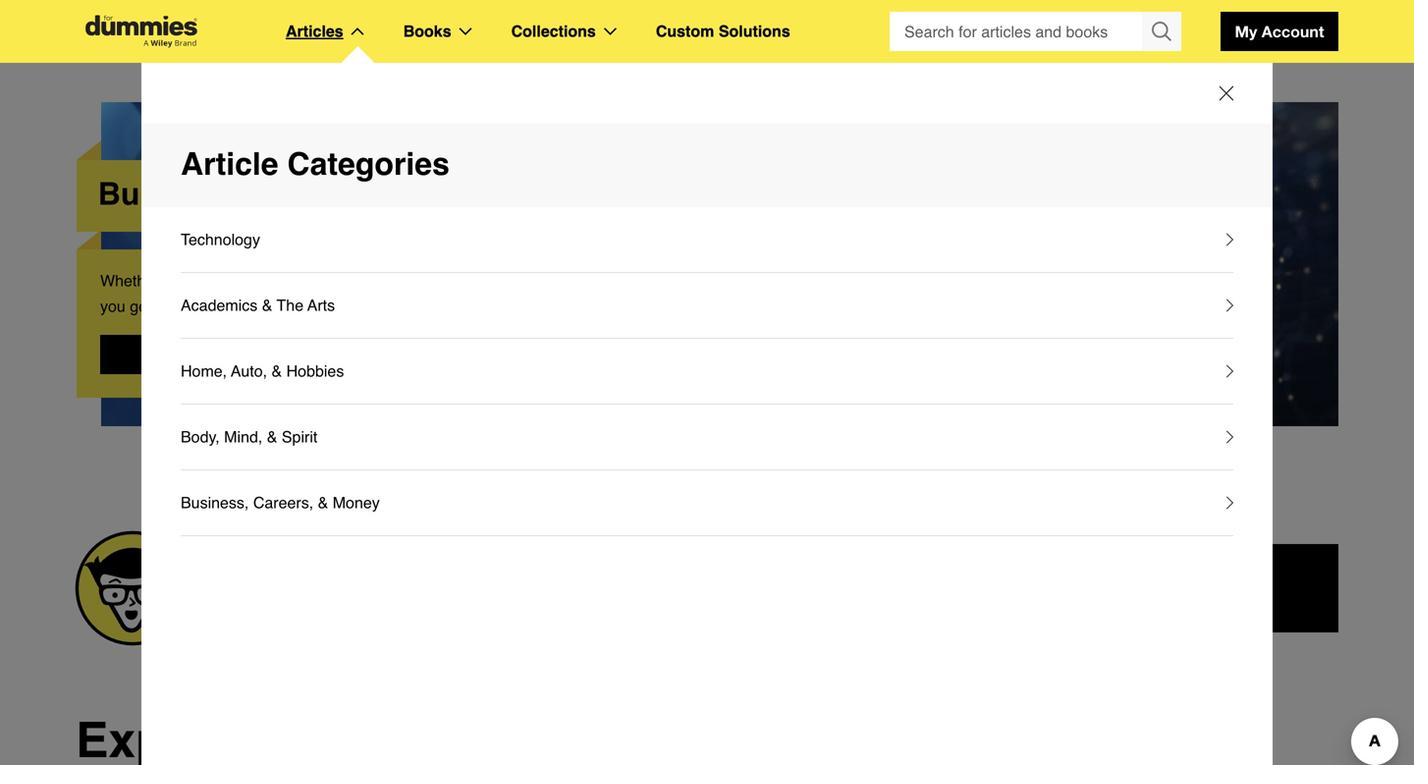 Task type: describe. For each thing, give the bounding box(es) containing it.
business,
[[181, 494, 249, 512]]

whether
[[100, 272, 160, 290]]

home, auto, & hobbies button
[[181, 339, 1234, 405]]

custom
[[656, 22, 714, 40]]

technology button
[[181, 207, 1234, 273]]

digital
[[185, 176, 281, 212]]

money
[[333, 494, 380, 512]]

mind,
[[224, 428, 263, 446]]

Search for articles and books text field
[[890, 12, 1144, 51]]

hobbies
[[286, 362, 344, 380]]

open sub-categories image for money
[[1227, 496, 1234, 510]]

open sub-categories image inside 'technology' button
[[1227, 233, 1234, 247]]

academics & the arts
[[181, 296, 335, 314]]

helps
[[571, 272, 609, 290]]

body,
[[181, 428, 220, 446]]

build digital skills region
[[76, 102, 1364, 466]]

whether you're a self-confessed techie or a total newbie, dummies helps you get smart about the latest technology.
[[100, 272, 609, 315]]

articles
[[286, 22, 343, 40]]

2 a from the left
[[395, 272, 403, 290]]

solutions
[[719, 22, 790, 40]]

self-
[[224, 272, 254, 290]]

the
[[243, 297, 265, 315]]

business, careers, & money button
[[181, 470, 1234, 536]]

latest
[[270, 297, 307, 315]]

article
[[181, 146, 279, 182]]

& for careers,
[[318, 494, 328, 512]]

1 a from the left
[[211, 272, 220, 290]]

the
[[277, 296, 304, 314]]

open sub-categories image for hobbies
[[1227, 364, 1234, 378]]

arts
[[308, 296, 335, 314]]

select a slide to display element
[[265, 434, 1149, 466]]

business, careers, & money
[[181, 494, 380, 512]]

careers,
[[253, 494, 313, 512]]

home, auto, & hobbies link
[[181, 358, 344, 384]]

you're
[[164, 272, 207, 290]]



Task type: locate. For each thing, give the bounding box(es) containing it.
home, auto, & hobbies
[[181, 362, 344, 380]]

1 horizontal spatial a
[[395, 272, 403, 290]]

confessed
[[254, 272, 326, 290]]

my
[[1235, 22, 1257, 41]]

open sub-categories image
[[1227, 233, 1234, 247], [1227, 364, 1234, 378], [1227, 430, 1234, 444], [1227, 496, 1234, 510]]

2 open sub-categories image from the top
[[1227, 364, 1234, 378]]

cookie consent banner dialog
[[0, 675, 1414, 765]]

get
[[130, 297, 152, 315]]

home,
[[181, 362, 227, 380]]

& left the
[[262, 296, 272, 314]]

academics
[[181, 296, 258, 314]]

open collections list image
[[604, 28, 617, 35]]

collections
[[511, 22, 596, 40]]

& left money
[[318, 494, 328, 512]]

categories
[[287, 146, 450, 182]]

smart
[[156, 297, 195, 315]]

open article categories image
[[351, 28, 364, 35]]

build digital skills list item
[[77, 102, 1364, 426]]

&
[[262, 296, 272, 314], [272, 362, 282, 380], [267, 428, 277, 446], [318, 494, 328, 512]]

open sub-categories image
[[1227, 299, 1234, 312]]

about
[[200, 297, 239, 315]]

spirit
[[282, 428, 318, 446]]

1 open sub-categories image from the top
[[1227, 233, 1234, 247]]

& right auto, at the left of page
[[272, 362, 282, 380]]

article categories
[[181, 146, 450, 182]]

group
[[890, 12, 1182, 51]]

skills
[[290, 176, 372, 212]]

open book categories image
[[459, 28, 472, 35]]

open sub-categories image inside body, mind, & spirit button
[[1227, 430, 1234, 444]]

techie
[[330, 272, 372, 290]]

my account link
[[1221, 12, 1339, 51]]

or
[[376, 272, 390, 290]]

open sub-categories image inside business, careers, & money button
[[1227, 496, 1234, 510]]

custom solutions link
[[656, 19, 790, 44]]

body, mind, & spirit
[[181, 428, 318, 446]]

technology link
[[181, 227, 260, 252]]

custom solutions
[[656, 22, 790, 40]]

books
[[403, 22, 451, 40]]

total
[[408, 272, 437, 290]]

a
[[211, 272, 220, 290], [395, 272, 403, 290]]

my account
[[1235, 22, 1324, 41]]

logo image
[[76, 15, 207, 48]]

a left self-
[[211, 272, 220, 290]]

academics & the arts button
[[181, 273, 1234, 339]]

dummies
[[500, 272, 567, 290]]

body, mind, & spirit button
[[181, 405, 1234, 470]]

technology.
[[312, 297, 391, 315]]

build
[[98, 176, 177, 212]]

account
[[1262, 22, 1324, 41]]

open sub-categories image inside home, auto, & hobbies button
[[1227, 364, 1234, 378]]

build digital skills
[[98, 176, 372, 212]]

& for auto,
[[272, 362, 282, 380]]

open sub-categories image for spirit
[[1227, 430, 1234, 444]]

academics & the arts link
[[181, 293, 335, 318]]

& inside button
[[262, 296, 272, 314]]

a right or
[[395, 272, 403, 290]]

technology
[[181, 230, 260, 248]]

body, mind, & spirit link
[[181, 424, 318, 450]]

you
[[100, 297, 126, 315]]

newbie,
[[442, 272, 496, 290]]

0 horizontal spatial a
[[211, 272, 220, 290]]

3 open sub-categories image from the top
[[1227, 430, 1234, 444]]

auto,
[[231, 362, 267, 380]]

4 open sub-categories image from the top
[[1227, 496, 1234, 510]]

& left spirit
[[267, 428, 277, 446]]

business, careers, & money link
[[181, 490, 380, 516]]

& for mind,
[[267, 428, 277, 446]]



Task type: vqa. For each thing, say whether or not it's contained in the screenshot.
Home, Auto, & Hobbies button
yes



